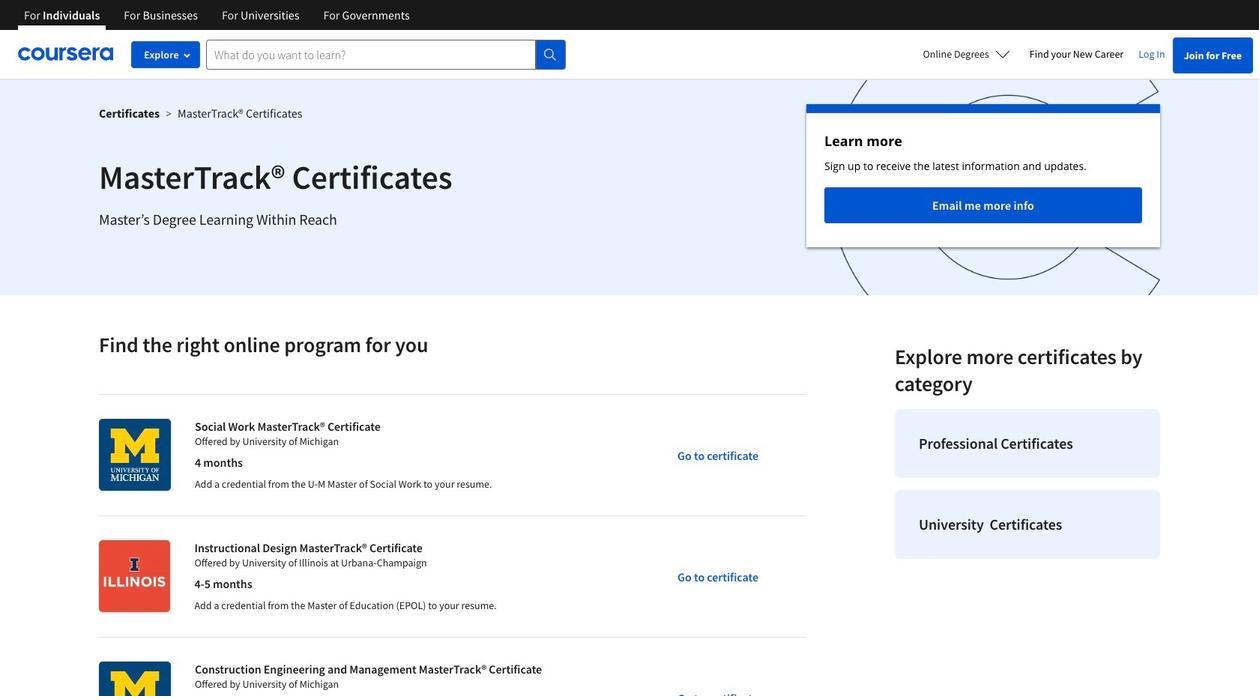 Task type: describe. For each thing, give the bounding box(es) containing it.
coursera image
[[18, 42, 113, 66]]

university of michigan image
[[99, 419, 171, 491]]



Task type: locate. For each thing, give the bounding box(es) containing it.
What do you want to learn? text field
[[206, 39, 536, 69]]

university of illinois at urbana-champaign image
[[99, 540, 170, 612]]

banner navigation
[[12, 0, 422, 30]]

status
[[806, 104, 1160, 247]]

None search field
[[206, 39, 566, 69]]

list
[[889, 403, 1166, 565]]



Task type: vqa. For each thing, say whether or not it's contained in the screenshot.
GRU
no



